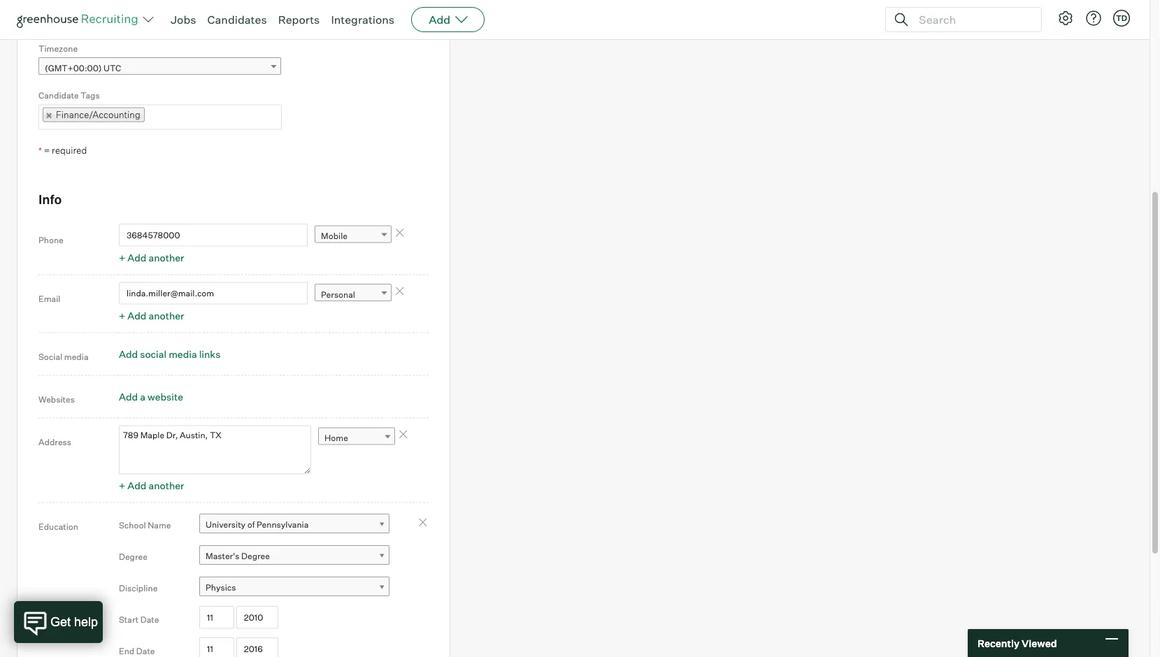Task type: describe. For each thing, give the bounding box(es) containing it.
0 horizontal spatial media
[[64, 352, 88, 362]]

discipline
[[119, 583, 158, 594]]

+ add another link for address
[[119, 480, 184, 492]]

+ add another for address
[[119, 480, 184, 492]]

address
[[38, 437, 71, 447]]

another for address
[[149, 480, 184, 492]]

another for email
[[149, 310, 184, 322]]

date for end date
[[136, 646, 155, 657]]

candidates link
[[207, 13, 267, 27]]

social media
[[38, 352, 88, 362]]

reports
[[278, 13, 320, 27]]

links
[[199, 348, 221, 360]]

* = required
[[38, 145, 87, 156]]

jobs link
[[171, 13, 196, 27]]

candidates
[[207, 13, 267, 27]]

websites
[[38, 394, 75, 405]]

physics
[[206, 582, 236, 593]]

finance/accounting
[[56, 109, 140, 120]]

0 horizontal spatial degree
[[119, 552, 148, 562]]

university
[[206, 519, 245, 530]]

end
[[119, 646, 134, 657]]

school name
[[119, 520, 171, 531]]

utc
[[104, 62, 121, 73]]

MM text field
[[199, 638, 234, 657]]

social
[[38, 352, 62, 362]]

td
[[1116, 13, 1127, 23]]

add a website link
[[119, 391, 183, 403]]

integrations
[[331, 13, 394, 27]]

MM text field
[[199, 606, 234, 629]]

*
[[38, 145, 42, 156]]

add social media links
[[119, 348, 221, 360]]

candidate tags
[[38, 90, 100, 101]]

integrations link
[[331, 13, 394, 27]]

add a website
[[119, 391, 183, 403]]

end date
[[119, 646, 155, 657]]

add button
[[411, 7, 485, 32]]

personal link
[[315, 284, 392, 304]]

Search text field
[[915, 9, 1029, 30]]

home link
[[318, 428, 395, 448]]

university of pennsylvania link
[[199, 514, 390, 534]]

recently
[[978, 637, 1020, 649]]

home
[[324, 433, 348, 443]]

+ for address
[[119, 480, 125, 492]]

td button
[[1110, 7, 1133, 29]]

phone
[[38, 235, 64, 245]]

=
[[44, 145, 50, 156]]

email
[[38, 293, 60, 304]]

candidate
[[38, 90, 79, 101]]

another for phone
[[149, 252, 184, 264]]

start date
[[119, 615, 159, 625]]

+ for email
[[119, 310, 125, 322]]

physics link
[[199, 577, 390, 597]]

(gmt+00:00)
[[45, 62, 102, 73]]



Task type: vqa. For each thing, say whether or not it's contained in the screenshot.
Show only jobs I'm following OPTION
no



Task type: locate. For each thing, give the bounding box(es) containing it.
configure image
[[1057, 10, 1074, 27]]

1 horizontal spatial degree
[[241, 551, 270, 561]]

1 horizontal spatial media
[[169, 348, 197, 360]]

degree down university of pennsylvania at the bottom of the page
[[241, 551, 270, 561]]

1 vertical spatial another
[[149, 310, 184, 322]]

0 vertical spatial another
[[149, 252, 184, 264]]

2 + from the top
[[119, 310, 125, 322]]

2 vertical spatial + add another link
[[119, 480, 184, 492]]

2 vertical spatial +
[[119, 480, 125, 492]]

add social media links link
[[119, 348, 221, 360]]

website
[[148, 391, 183, 403]]

greenhouse recruiting image
[[17, 11, 143, 28]]

YYYY text field
[[236, 606, 278, 629]]

date right start
[[140, 615, 159, 625]]

another
[[149, 252, 184, 264], [149, 310, 184, 322], [149, 480, 184, 492]]

+ add another link for phone
[[119, 252, 184, 264]]

date
[[140, 615, 159, 625], [136, 646, 155, 657]]

YYYY text field
[[236, 638, 278, 657]]

add inside popup button
[[429, 13, 450, 27]]

2 + add another link from the top
[[119, 310, 184, 322]]

1 + from the top
[[119, 252, 125, 264]]

2 vertical spatial another
[[149, 480, 184, 492]]

1 + add another from the top
[[119, 252, 184, 264]]

1 vertical spatial + add another link
[[119, 310, 184, 322]]

degree
[[241, 551, 270, 561], [119, 552, 148, 562]]

+ add another for email
[[119, 310, 184, 322]]

master's degree
[[206, 551, 270, 561]]

master's degree link
[[199, 545, 390, 566]]

of
[[247, 519, 255, 530]]

0 vertical spatial date
[[140, 615, 159, 625]]

jobs
[[171, 13, 196, 27]]

master's
[[206, 551, 239, 561]]

1 vertical spatial + add another
[[119, 310, 184, 322]]

date right end
[[136, 646, 155, 657]]

name
[[148, 520, 171, 531]]

media left links
[[169, 348, 197, 360]]

0 vertical spatial +
[[119, 252, 125, 264]]

+ add another
[[119, 252, 184, 264], [119, 310, 184, 322], [119, 480, 184, 492]]

3 + add another link from the top
[[119, 480, 184, 492]]

0 vertical spatial + add another
[[119, 252, 184, 264]]

(gmt+00:00) utc link
[[38, 57, 281, 77]]

viewed
[[1022, 637, 1057, 649]]

+
[[119, 252, 125, 264], [119, 310, 125, 322], [119, 480, 125, 492]]

tags
[[81, 90, 100, 101]]

media
[[169, 348, 197, 360], [64, 352, 88, 362]]

2 + add another from the top
[[119, 310, 184, 322]]

+ for phone
[[119, 252, 125, 264]]

social
[[140, 348, 167, 360]]

2 vertical spatial + add another
[[119, 480, 184, 492]]

mobile
[[321, 231, 348, 241]]

degree inside 'link'
[[241, 551, 270, 561]]

pennsylvania
[[257, 519, 309, 530]]

start
[[119, 615, 139, 625]]

td button
[[1113, 10, 1130, 27]]

education
[[38, 521, 78, 532]]

+ add another for phone
[[119, 252, 184, 264]]

a
[[140, 391, 145, 403]]

3 + from the top
[[119, 480, 125, 492]]

media right social
[[64, 352, 88, 362]]

None text field
[[38, 5, 271, 27], [119, 224, 308, 246], [119, 426, 311, 475], [38, 5, 271, 27], [119, 224, 308, 246], [119, 426, 311, 475]]

1 another from the top
[[149, 252, 184, 264]]

add
[[429, 13, 450, 27], [127, 252, 146, 264], [127, 310, 146, 322], [119, 348, 138, 360], [119, 391, 138, 403], [127, 480, 146, 492]]

date for start date
[[140, 615, 159, 625]]

degree down the school
[[119, 552, 148, 562]]

university of pennsylvania
[[206, 519, 309, 530]]

1 vertical spatial date
[[136, 646, 155, 657]]

+ add another link
[[119, 252, 184, 264], [119, 310, 184, 322], [119, 480, 184, 492]]

2 another from the top
[[149, 310, 184, 322]]

0 vertical spatial + add another link
[[119, 252, 184, 264]]

personal
[[321, 289, 355, 300]]

1 + add another link from the top
[[119, 252, 184, 264]]

info
[[38, 192, 62, 207]]

recently viewed
[[978, 637, 1057, 649]]

3 + add another from the top
[[119, 480, 184, 492]]

+ add another link for email
[[119, 310, 184, 322]]

school
[[119, 520, 146, 531]]

timezone
[[38, 43, 78, 53]]

None text field
[[145, 106, 159, 128], [119, 282, 308, 305], [145, 106, 159, 128], [119, 282, 308, 305]]

(gmt+00:00) utc
[[45, 62, 121, 73]]

required
[[52, 145, 87, 156]]

reports link
[[278, 13, 320, 27]]

1 vertical spatial +
[[119, 310, 125, 322]]

mobile link
[[315, 226, 392, 246]]

3 another from the top
[[149, 480, 184, 492]]



